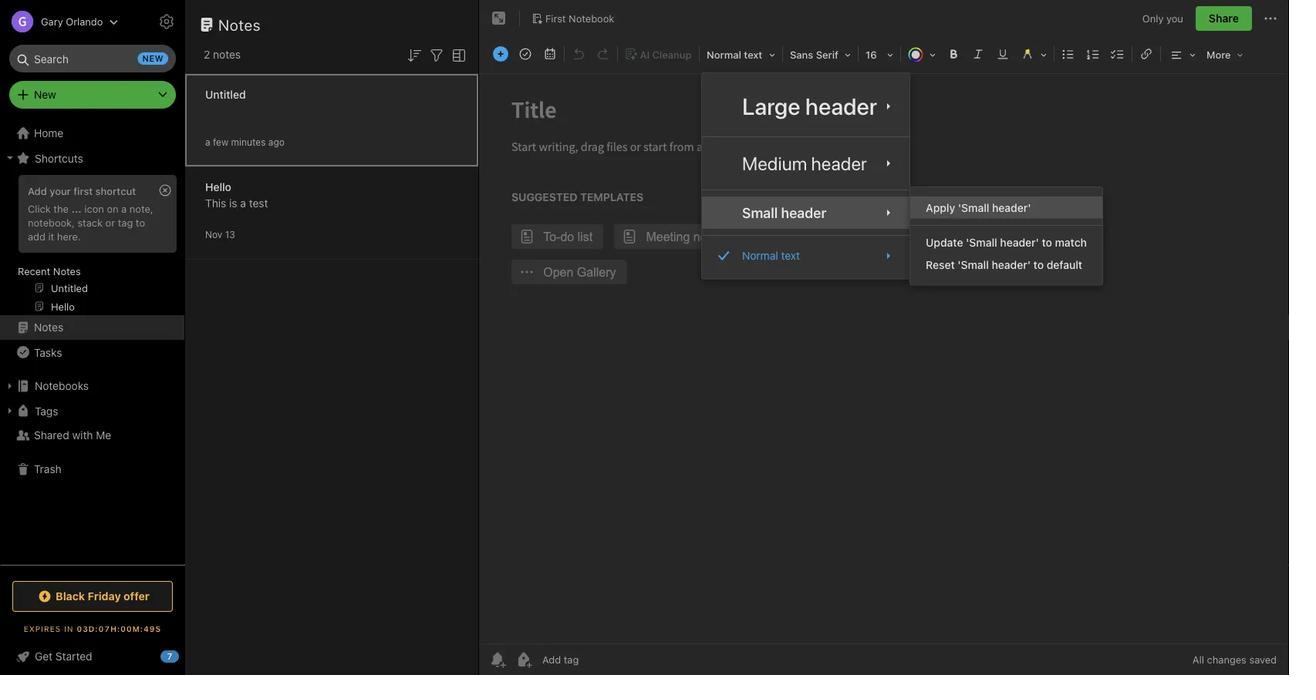 Task type: describe. For each thing, give the bounding box(es) containing it.
bulleted list image
[[1058, 43, 1079, 65]]

Help and Learning task checklist field
[[0, 645, 185, 670]]

me
[[96, 429, 111, 442]]

black
[[56, 591, 85, 603]]

More field
[[1201, 43, 1249, 66]]

0 vertical spatial notes
[[218, 15, 261, 34]]

add a reminder image
[[488, 651, 507, 670]]

gary orlando
[[41, 16, 103, 27]]

[object Object] field
[[702, 144, 910, 184]]

large header
[[742, 93, 877, 120]]

More actions field
[[1261, 6, 1280, 31]]

small header
[[742, 205, 826, 221]]

Sort options field
[[405, 45, 424, 65]]

click to collapse image
[[179, 647, 191, 666]]

large header link
[[702, 83, 910, 130]]

only
[[1142, 13, 1164, 24]]

apply
[[926, 201, 955, 214]]

Note Editor text field
[[479, 74, 1289, 644]]

shortcuts button
[[0, 146, 184, 170]]

is
[[229, 197, 237, 210]]

shortcuts
[[35, 152, 83, 165]]

trash
[[34, 463, 61, 476]]

[object object] field containing large header
[[702, 83, 910, 130]]

orlando
[[66, 16, 103, 27]]

here.
[[57, 231, 81, 242]]

hello
[[205, 181, 231, 194]]

new
[[142, 54, 164, 64]]

italic image
[[967, 43, 989, 65]]

1 horizontal spatial normal
[[742, 249, 778, 262]]

reset
[[926, 259, 955, 271]]

click the ...
[[28, 203, 82, 214]]

trash link
[[0, 457, 184, 482]]

in
[[64, 625, 74, 634]]

tasks
[[34, 346, 62, 359]]

to inside icon on a note, notebook, stack or tag to add it here.
[[136, 217, 145, 228]]

more actions image
[[1261, 9, 1280, 28]]

new
[[34, 88, 56, 101]]

notebooks
[[35, 380, 89, 393]]

share button
[[1196, 6, 1252, 31]]

click
[[28, 203, 51, 214]]

Font color field
[[903, 43, 941, 66]]

header' for match
[[1000, 237, 1039, 249]]

you
[[1166, 13, 1183, 24]]

get
[[35, 651, 53, 663]]

expires in 03d:07h:00m:49s
[[24, 625, 161, 634]]

'small for reset
[[958, 259, 989, 271]]

black friday offer
[[56, 591, 150, 603]]

serif
[[816, 49, 838, 61]]

apply 'small header' link
[[910, 197, 1102, 219]]

expires
[[24, 625, 61, 634]]

reset 'small header' to default link
[[910, 254, 1102, 276]]

a for this is a test
[[240, 197, 246, 210]]

first notebook
[[545, 12, 614, 24]]

saved
[[1249, 655, 1277, 666]]

it
[[48, 231, 54, 242]]

Account field
[[0, 6, 118, 37]]

icon
[[84, 203, 104, 214]]

first notebook button
[[526, 8, 620, 29]]

expand notebooks image
[[4, 380, 16, 393]]

changes
[[1207, 655, 1247, 666]]

shared
[[34, 429, 69, 442]]

tree containing home
[[0, 121, 185, 565]]

a for icon on a note, notebook, stack or tag to add it here.
[[121, 203, 127, 214]]

task image
[[515, 43, 536, 65]]

[object Object] field
[[702, 242, 910, 270]]

this is a test
[[205, 197, 268, 210]]

update 'small header' to match link
[[910, 232, 1102, 254]]

dropdown list menu containing apply 'small header'
[[910, 197, 1102, 276]]

notebook
[[569, 12, 614, 24]]

group inside 'tree'
[[0, 170, 184, 322]]

shortcut
[[95, 185, 136, 197]]

nov 13
[[205, 229, 235, 240]]

Add filters field
[[427, 45, 446, 65]]

add
[[28, 185, 47, 197]]

to for update 'small header' to match
[[1042, 237, 1052, 249]]

notes link
[[0, 316, 184, 340]]

2 notes
[[204, 48, 241, 61]]

settings image
[[157, 12, 176, 31]]

tasks button
[[0, 340, 184, 365]]

offer
[[124, 591, 150, 603]]

Insert field
[[489, 43, 512, 65]]

bold image
[[943, 43, 964, 65]]

13
[[225, 229, 235, 240]]



Task type: vqa. For each thing, say whether or not it's contained in the screenshot.
EXPIRES
yes



Task type: locate. For each thing, give the bounding box(es) containing it.
note window element
[[479, 0, 1289, 676]]

add filters image
[[427, 46, 446, 65]]

'small right the reset
[[958, 259, 989, 271]]

recent
[[18, 265, 50, 277]]

apply 'small header'
[[926, 201, 1031, 214]]

2 vertical spatial 'small
[[958, 259, 989, 271]]

default
[[1047, 259, 1082, 271]]

to left default
[[1033, 259, 1044, 271]]

add your first shortcut
[[28, 185, 136, 197]]

0 vertical spatial 'small
[[958, 201, 989, 214]]

group containing add your first shortcut
[[0, 170, 184, 322]]

sans
[[790, 49, 813, 61]]

all changes saved
[[1193, 655, 1277, 666]]

Search text field
[[20, 45, 165, 73]]

new search field
[[20, 45, 168, 73]]

tags
[[35, 405, 58, 418]]

text inside normal text link
[[781, 249, 800, 262]]

normal inside the note window element
[[707, 49, 741, 61]]

medium
[[742, 153, 807, 174]]

'small for apply
[[958, 201, 989, 214]]

a right on
[[121, 203, 127, 214]]

tags button
[[0, 399, 184, 424]]

a left few
[[205, 137, 210, 148]]

add
[[28, 231, 45, 242]]

Font family field
[[785, 43, 856, 66]]

gary
[[41, 16, 63, 27]]

0 vertical spatial to
[[136, 217, 145, 228]]

header for medium header
[[811, 153, 867, 174]]

untitled
[[205, 88, 246, 101]]

0 vertical spatial header
[[805, 93, 877, 120]]

first
[[73, 185, 93, 197]]

header' up reset 'small header' to default link
[[1000, 237, 1039, 249]]

1 horizontal spatial text
[[781, 249, 800, 262]]

normal text up large
[[707, 49, 762, 61]]

0 vertical spatial normal text
[[707, 49, 762, 61]]

'small inside menu item
[[958, 201, 989, 214]]

0 vertical spatial header'
[[992, 201, 1031, 214]]

calendar event image
[[539, 43, 561, 65]]

normal text
[[707, 49, 762, 61], [742, 249, 800, 262]]

[object object] field containing small header
[[702, 197, 910, 229]]

normal text down small
[[742, 249, 800, 262]]

small
[[742, 205, 778, 221]]

a few minutes ago
[[205, 137, 285, 148]]

the
[[53, 203, 69, 214]]

only you
[[1142, 13, 1183, 24]]

0 horizontal spatial dropdown list menu
[[702, 83, 910, 270]]

small header menu item
[[702, 197, 910, 229]]

update
[[926, 237, 963, 249]]

apply 'small header' menu item
[[910, 197, 1102, 219]]

nov
[[205, 229, 222, 240]]

normal
[[707, 49, 741, 61], [742, 249, 778, 262]]

0 horizontal spatial text
[[744, 49, 762, 61]]

underline image
[[992, 43, 1014, 65]]

[object object] field up normal text link
[[702, 197, 910, 229]]

03d:07h:00m:49s
[[77, 625, 161, 634]]

recent notes
[[18, 265, 81, 277]]

...
[[71, 203, 82, 214]]

2
[[204, 48, 210, 61]]

header' for default
[[992, 259, 1031, 271]]

first
[[545, 12, 566, 24]]

header' inside menu item
[[992, 201, 1031, 214]]

1 vertical spatial normal text
[[742, 249, 800, 262]]

0 horizontal spatial a
[[121, 203, 127, 214]]

dropdown list menu
[[702, 83, 910, 270], [910, 197, 1102, 276]]

View options field
[[446, 45, 468, 65]]

tree
[[0, 121, 185, 565]]

to
[[136, 217, 145, 228], [1042, 237, 1052, 249], [1033, 259, 1044, 271]]

home
[[34, 127, 63, 140]]

text left sans
[[744, 49, 762, 61]]

Heading level field
[[701, 43, 781, 66]]

notes inside 'link'
[[34, 321, 63, 334]]

2 [object object] field from the top
[[702, 197, 910, 229]]

group
[[0, 170, 184, 322]]

stack
[[78, 217, 103, 228]]

test
[[249, 197, 268, 210]]

update 'small header' to match
[[926, 237, 1087, 249]]

note,
[[129, 203, 153, 214]]

'small inside "link"
[[966, 237, 997, 249]]

0 vertical spatial text
[[744, 49, 762, 61]]

to left match at right
[[1042, 237, 1052, 249]]

normal text inside the note window element
[[707, 49, 762, 61]]

'small for update
[[966, 237, 997, 249]]

1 horizontal spatial dropdown list menu
[[910, 197, 1102, 276]]

header inside "link"
[[811, 153, 867, 174]]

small header link
[[702, 197, 910, 229]]

to down note,
[[136, 217, 145, 228]]

header for large header
[[805, 93, 877, 120]]

match
[[1055, 237, 1087, 249]]

your
[[50, 185, 71, 197]]

header for small header
[[781, 205, 826, 221]]

or
[[105, 217, 115, 228]]

tag
[[118, 217, 133, 228]]

share
[[1209, 12, 1239, 25]]

notes
[[213, 48, 241, 61]]

text
[[744, 49, 762, 61], [781, 249, 800, 262]]

header
[[805, 93, 877, 120], [811, 153, 867, 174], [781, 205, 826, 221]]

0 vertical spatial [object object] field
[[702, 83, 910, 130]]

1 vertical spatial normal
[[742, 249, 778, 262]]

dropdown list menu containing large header
[[702, 83, 910, 270]]

this
[[205, 197, 226, 210]]

expand tags image
[[4, 405, 16, 417]]

minutes
[[231, 137, 266, 148]]

a right 'is' on the top of the page
[[240, 197, 246, 210]]

normal text link
[[702, 242, 910, 270]]

notebook,
[[28, 217, 75, 228]]

on
[[107, 203, 118, 214]]

1 [object object] field from the top
[[702, 83, 910, 130]]

notebooks link
[[0, 374, 184, 399]]

started
[[55, 651, 92, 663]]

large
[[742, 93, 800, 120]]

2 horizontal spatial a
[[240, 197, 246, 210]]

numbered list image
[[1082, 43, 1104, 65]]

header down serif
[[805, 93, 877, 120]]

7
[[167, 652, 172, 662]]

1 vertical spatial 'small
[[966, 237, 997, 249]]

16
[[866, 49, 877, 61]]

Add tag field
[[541, 654, 656, 667]]

new button
[[9, 81, 176, 109]]

notes up tasks
[[34, 321, 63, 334]]

to for reset 'small header' to default
[[1033, 259, 1044, 271]]

friday
[[88, 591, 121, 603]]

'small
[[958, 201, 989, 214], [966, 237, 997, 249], [958, 259, 989, 271]]

'small right apply
[[958, 201, 989, 214]]

with
[[72, 429, 93, 442]]

checklist image
[[1107, 43, 1129, 65]]

1 horizontal spatial a
[[205, 137, 210, 148]]

1 vertical spatial to
[[1042, 237, 1052, 249]]

2 vertical spatial header
[[781, 205, 826, 221]]

header' down update 'small header' to match
[[992, 259, 1031, 271]]

1 vertical spatial notes
[[53, 265, 81, 277]]

reset 'small header' to default
[[926, 259, 1082, 271]]

medium header link
[[702, 144, 910, 184]]

2 vertical spatial header'
[[992, 259, 1031, 271]]

text down small header
[[781, 249, 800, 262]]

0 horizontal spatial normal
[[707, 49, 741, 61]]

all
[[1193, 655, 1204, 666]]

header' inside "link"
[[1000, 237, 1039, 249]]

black friday offer button
[[12, 582, 173, 613]]

shared with me
[[34, 429, 111, 442]]

1 vertical spatial header
[[811, 153, 867, 174]]

expand note image
[[490, 9, 508, 28]]

header inside menu item
[[781, 205, 826, 221]]

insert link image
[[1136, 43, 1157, 65]]

header'
[[992, 201, 1031, 214], [1000, 237, 1039, 249], [992, 259, 1031, 271]]

2 vertical spatial notes
[[34, 321, 63, 334]]

add tag image
[[515, 651, 533, 670]]

medium header
[[742, 153, 867, 174]]

2 vertical spatial to
[[1033, 259, 1044, 271]]

Alignment field
[[1163, 43, 1201, 66]]

'small up reset 'small header' to default
[[966, 237, 997, 249]]

home link
[[0, 121, 185, 146]]

notes
[[218, 15, 261, 34], [53, 265, 81, 277], [34, 321, 63, 334]]

Font size field
[[860, 43, 899, 66]]

header' up update 'small header' to match "link"
[[992, 201, 1031, 214]]

notes right 'recent'
[[53, 265, 81, 277]]

0 vertical spatial normal
[[707, 49, 741, 61]]

header up small header link
[[811, 153, 867, 174]]

1 vertical spatial [object object] field
[[702, 197, 910, 229]]

[object object] field down sans
[[702, 83, 910, 130]]

[object Object] field
[[702, 83, 910, 130], [702, 197, 910, 229]]

1 vertical spatial header'
[[1000, 237, 1039, 249]]

1 vertical spatial text
[[781, 249, 800, 262]]

Highlight field
[[1015, 43, 1052, 66]]

notes up notes
[[218, 15, 261, 34]]

shared with me link
[[0, 424, 184, 448]]

header up normal text link
[[781, 205, 826, 221]]

few
[[213, 137, 229, 148]]

a inside icon on a note, notebook, stack or tag to add it here.
[[121, 203, 127, 214]]

to inside "link"
[[1042, 237, 1052, 249]]

text inside 'normal text' field
[[744, 49, 762, 61]]



